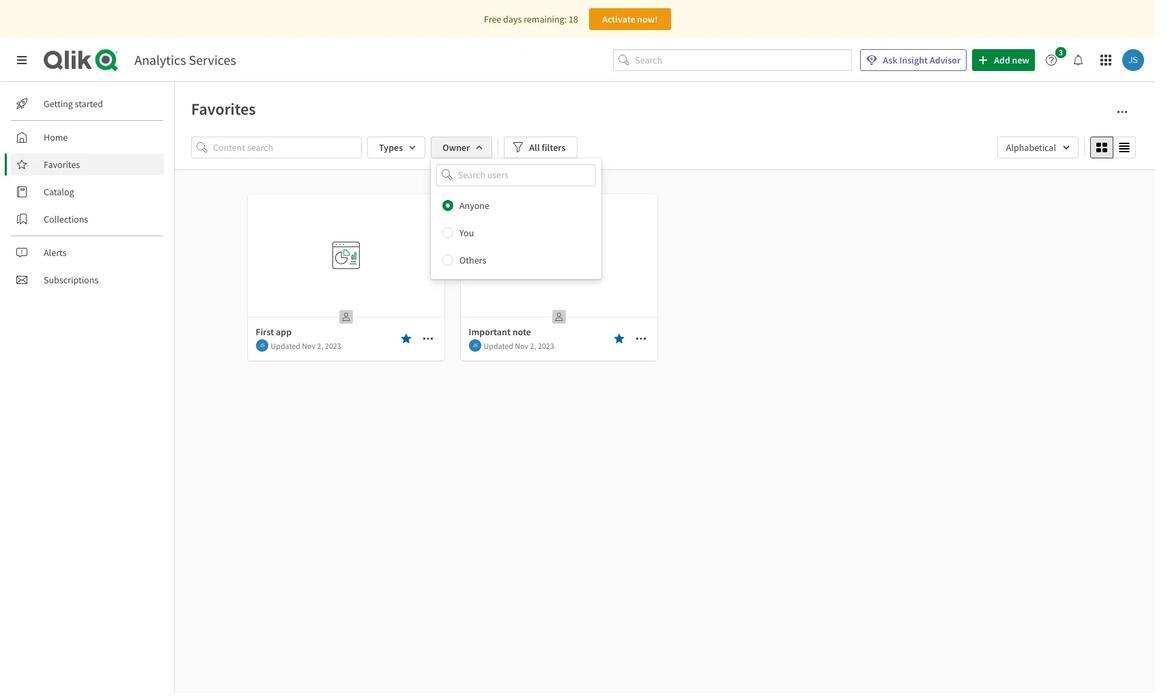 Task type: locate. For each thing, give the bounding box(es) containing it.
2023 for first app
[[325, 340, 341, 351]]

activate now!
[[602, 13, 658, 25]]

owner button
[[431, 137, 493, 158]]

updated down 'app'
[[271, 340, 300, 351]]

searchbar element
[[613, 49, 853, 71]]

0 horizontal spatial more actions image
[[422, 333, 433, 344]]

first
[[256, 326, 274, 338]]

subscriptions
[[44, 274, 98, 286]]

new
[[1013, 54, 1030, 66]]

2 jacob simon element from the left
[[469, 339, 481, 352]]

updated nov 2, 2023
[[271, 340, 341, 351], [484, 340, 554, 351]]

remove from favorites image for app
[[401, 333, 411, 344]]

1 remove from favorites image from the left
[[401, 333, 411, 344]]

1 2, from the left
[[317, 340, 323, 351]]

2, for app
[[317, 340, 323, 351]]

2, for note
[[530, 340, 536, 351]]

favorites
[[191, 98, 256, 120], [44, 158, 80, 171]]

1 vertical spatial favorites
[[44, 158, 80, 171]]

2,
[[317, 340, 323, 351], [530, 340, 536, 351]]

alerts link
[[11, 242, 164, 264]]

1 horizontal spatial 2023
[[538, 340, 554, 351]]

analytics
[[135, 51, 186, 68]]

2 updated nov 2, 2023 from the left
[[484, 340, 554, 351]]

catalog link
[[11, 181, 164, 203]]

1 horizontal spatial more actions image
[[635, 333, 646, 344]]

0 horizontal spatial personal element
[[335, 306, 357, 328]]

2 personal element from the left
[[548, 306, 570, 328]]

ask insight advisor button
[[861, 49, 967, 71]]

all
[[529, 141, 540, 154]]

jacob simon element down important
[[469, 339, 481, 352]]

getting started
[[44, 98, 103, 110]]

Search users text field
[[456, 164, 580, 186]]

jacob simon element for first
[[256, 339, 268, 352]]

1 jacob simon element from the left
[[256, 339, 268, 352]]

updated nov 2, 2023 down note
[[484, 340, 554, 351]]

0 horizontal spatial jacob simon element
[[256, 339, 268, 352]]

jacob simon element
[[256, 339, 268, 352], [469, 339, 481, 352]]

Content search text field
[[213, 137, 362, 158]]

personal element for first app
[[335, 306, 357, 328]]

0 horizontal spatial 2,
[[317, 340, 323, 351]]

2 updated from the left
[[484, 340, 514, 351]]

ask insight advisor
[[883, 54, 961, 66]]

2 remove from favorites image from the left
[[614, 333, 625, 344]]

updated nov 2, 2023 for note
[[484, 340, 554, 351]]

0 horizontal spatial updated
[[271, 340, 300, 351]]

1 nov from the left
[[302, 340, 316, 351]]

2 2023 from the left
[[538, 340, 554, 351]]

personal element right note
[[548, 306, 570, 328]]

1 horizontal spatial updated nov 2, 2023
[[484, 340, 554, 351]]

remove from favorites image
[[401, 333, 411, 344], [614, 333, 625, 344]]

personal element right 'app'
[[335, 306, 357, 328]]

0 horizontal spatial remove from favorites image
[[401, 333, 411, 344]]

2 nov from the left
[[515, 340, 529, 351]]

0 horizontal spatial nov
[[302, 340, 316, 351]]

1 horizontal spatial remove from favorites image
[[614, 333, 625, 344]]

free
[[484, 13, 502, 25]]

updated
[[271, 340, 300, 351], [484, 340, 514, 351]]

updated nov 2, 2023 down 'app'
[[271, 340, 341, 351]]

2 more actions image from the left
[[635, 333, 646, 344]]

2023
[[325, 340, 341, 351], [538, 340, 554, 351]]

updated down the important note
[[484, 340, 514, 351]]

1 personal element from the left
[[335, 306, 357, 328]]

activate
[[602, 13, 636, 25]]

0 horizontal spatial 2023
[[325, 340, 341, 351]]

jacob simon image
[[1123, 49, 1145, 71], [256, 339, 268, 352], [469, 339, 481, 352]]

2 2, from the left
[[530, 340, 536, 351]]

app
[[276, 326, 292, 338]]

more actions image
[[422, 333, 433, 344], [635, 333, 646, 344]]

1 2023 from the left
[[325, 340, 341, 351]]

insight
[[900, 54, 928, 66]]

advisor
[[930, 54, 961, 66]]

1 more actions image from the left
[[422, 333, 433, 344]]

nov
[[302, 340, 316, 351], [515, 340, 529, 351]]

jacob simon image up more actions image at top right
[[1123, 49, 1145, 71]]

personal element for important note
[[548, 306, 570, 328]]

nov for note
[[515, 340, 529, 351]]

1 horizontal spatial updated
[[484, 340, 514, 351]]

favorites down services at the top left of the page
[[191, 98, 256, 120]]

remaining:
[[524, 13, 567, 25]]

jacob simon element for important
[[469, 339, 481, 352]]

more actions image for first app
[[422, 333, 433, 344]]

personal element
[[335, 306, 357, 328], [548, 306, 570, 328]]

switch view group
[[1091, 137, 1136, 158]]

owner option group
[[431, 192, 602, 274]]

jacob simon element down first
[[256, 339, 268, 352]]

1 horizontal spatial personal element
[[548, 306, 570, 328]]

jacob simon image down first
[[256, 339, 268, 352]]

None field
[[431, 164, 602, 186]]

add
[[994, 54, 1011, 66]]

0 vertical spatial favorites
[[191, 98, 256, 120]]

1 horizontal spatial jacob simon image
[[469, 339, 481, 352]]

first app
[[256, 326, 292, 338]]

1 horizontal spatial jacob simon element
[[469, 339, 481, 352]]

1 horizontal spatial nov
[[515, 340, 529, 351]]

0 horizontal spatial favorites
[[44, 158, 80, 171]]

jacob simon image for first app
[[256, 339, 268, 352]]

1 updated nov 2, 2023 from the left
[[271, 340, 341, 351]]

analytics services
[[135, 51, 236, 68]]

1 horizontal spatial favorites
[[191, 98, 256, 120]]

updated for app
[[271, 340, 300, 351]]

filters region
[[191, 134, 1139, 279]]

collections link
[[11, 208, 164, 230]]

getting started link
[[11, 93, 164, 115]]

add new button
[[973, 49, 1035, 71]]

0 horizontal spatial jacob simon image
[[256, 339, 268, 352]]

ask
[[883, 54, 898, 66]]

1 horizontal spatial 2,
[[530, 340, 536, 351]]

1 updated from the left
[[271, 340, 300, 351]]

0 horizontal spatial updated nov 2, 2023
[[271, 340, 341, 351]]

favorites up catalog
[[44, 158, 80, 171]]

jacob simon image down important
[[469, 339, 481, 352]]

2023 for important note
[[538, 340, 554, 351]]

free days remaining: 18
[[484, 13, 578, 25]]

owner
[[443, 141, 470, 154]]



Task type: vqa. For each thing, say whether or not it's contained in the screenshot.
Use template button
no



Task type: describe. For each thing, give the bounding box(es) containing it.
3
[[1059, 47, 1063, 57]]

nov for app
[[302, 340, 316, 351]]

catalog
[[44, 186, 74, 198]]

anyone
[[460, 199, 490, 211]]

services
[[189, 51, 236, 68]]

types
[[379, 141, 403, 154]]

18
[[569, 13, 578, 25]]

alphabetical
[[1007, 141, 1057, 154]]

analytics services element
[[135, 51, 236, 68]]

started
[[75, 98, 103, 110]]

filters
[[542, 141, 566, 154]]

getting
[[44, 98, 73, 110]]

favorites inside favorites link
[[44, 158, 80, 171]]

now!
[[637, 13, 658, 25]]

jacob simon image for important note
[[469, 339, 481, 352]]

important
[[469, 326, 511, 338]]

updated for note
[[484, 340, 514, 351]]

2 horizontal spatial jacob simon image
[[1123, 49, 1145, 71]]

note
[[513, 326, 531, 338]]

close sidebar menu image
[[16, 55, 27, 66]]

home
[[44, 131, 68, 143]]

activate now! link
[[589, 8, 671, 30]]

alerts
[[44, 247, 67, 259]]

add new
[[994, 54, 1030, 66]]

more actions image for important note
[[635, 333, 646, 344]]

you
[[460, 226, 474, 239]]

Search text field
[[635, 49, 853, 71]]

days
[[503, 13, 522, 25]]

updated nov 2, 2023 for app
[[271, 340, 341, 351]]

home link
[[11, 126, 164, 148]]

navigation pane element
[[0, 87, 174, 296]]

subscriptions link
[[11, 269, 164, 291]]

collections
[[44, 213, 88, 225]]

3 button
[[1041, 47, 1071, 71]]

important note
[[469, 326, 531, 338]]

types button
[[367, 137, 426, 158]]

favorites link
[[11, 154, 164, 176]]

Alphabetical field
[[998, 137, 1079, 158]]

others
[[460, 254, 486, 266]]

more actions image
[[1117, 107, 1128, 117]]

all filters button
[[504, 137, 577, 158]]

remove from favorites image for note
[[614, 333, 625, 344]]

all filters
[[529, 141, 566, 154]]



